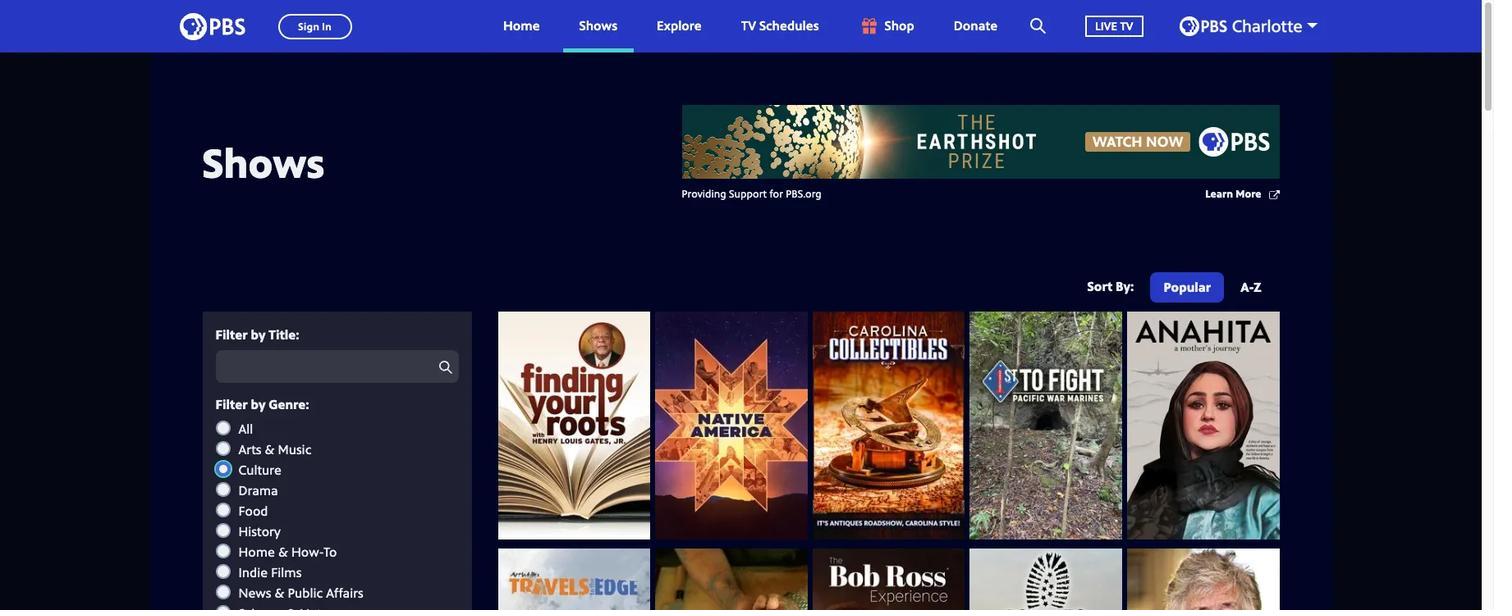 Task type: locate. For each thing, give the bounding box(es) containing it.
culture
[[239, 461, 282, 479]]

shows
[[579, 17, 617, 35], [202, 134, 325, 190]]

&
[[265, 441, 275, 459], [278, 543, 288, 561], [275, 584, 284, 602]]

& up films
[[278, 543, 288, 561]]

0 vertical spatial &
[[265, 441, 275, 459]]

filter up all
[[216, 396, 248, 414]]

1 filter from the top
[[216, 326, 248, 344]]

filter
[[216, 326, 248, 344], [216, 396, 248, 414]]

drama
[[239, 482, 278, 500]]

title:
[[269, 326, 299, 344]]

0 vertical spatial filter
[[216, 326, 248, 344]]

by
[[251, 326, 266, 344], [251, 396, 266, 414]]

& down films
[[275, 584, 284, 602]]

0 vertical spatial by
[[251, 326, 266, 344]]

filter for filter by genre:
[[216, 396, 248, 414]]

tv right the live
[[1120, 18, 1133, 33]]

by left title:
[[251, 326, 266, 344]]

filter by genre: element
[[216, 420, 459, 611]]

music
[[278, 441, 311, 459]]

art wolfe's travels to the edge image
[[498, 550, 650, 611]]

live
[[1095, 18, 1117, 33]]

tv
[[741, 17, 756, 35], [1120, 18, 1133, 33]]

live tv link
[[1069, 0, 1160, 53]]

home down history
[[239, 543, 275, 561]]

public
[[288, 584, 323, 602]]

for
[[769, 186, 783, 201]]

schedules
[[759, 17, 819, 35]]

& right arts
[[265, 441, 275, 459]]

filter by title:
[[216, 326, 299, 344]]

tv left "schedules"
[[741, 17, 756, 35]]

carolina collectibles image
[[813, 312, 965, 541]]

0 horizontal spatial home
[[239, 543, 275, 561]]

1 horizontal spatial shows
[[579, 17, 617, 35]]

sort by:
[[1088, 277, 1134, 295]]

home inside the "all arts & music culture drama food history home & how-to indie films news & public affairs"
[[239, 543, 275, 561]]

0 horizontal spatial tv
[[741, 17, 756, 35]]

a-z
[[1241, 278, 1262, 296]]

by for genre:
[[251, 396, 266, 414]]

1 vertical spatial by
[[251, 396, 266, 414]]

donate
[[954, 17, 998, 35]]

filter left title:
[[216, 326, 248, 344]]

home
[[503, 17, 540, 35], [239, 543, 275, 561]]

2 by from the top
[[251, 396, 266, 414]]

affairs
[[326, 584, 364, 602]]

2 filter from the top
[[216, 396, 248, 414]]

shop
[[885, 17, 914, 35]]

advertisement region
[[682, 105, 1280, 179]]

1 vertical spatial home
[[239, 543, 275, 561]]

all
[[239, 420, 253, 438]]

1 by from the top
[[251, 326, 266, 344]]

1 horizontal spatial home
[[503, 17, 540, 35]]

0 vertical spatial home
[[503, 17, 540, 35]]

explore
[[657, 17, 702, 35]]

0 horizontal spatial shows
[[202, 134, 325, 190]]

1 vertical spatial filter
[[216, 396, 248, 414]]

anahita - a mother's journey image
[[1127, 312, 1280, 541]]

support
[[729, 186, 767, 201]]

by up all
[[251, 396, 266, 414]]

0 vertical spatial shows
[[579, 17, 617, 35]]

1 vertical spatial shows
[[202, 134, 325, 190]]

news
[[239, 584, 271, 602]]

learn more
[[1205, 186, 1262, 201]]

finding your roots image
[[498, 312, 650, 541]]

shop link
[[842, 0, 931, 53]]

home left shows link at the left of the page
[[503, 17, 540, 35]]

donate link
[[937, 0, 1014, 53]]



Task type: vqa. For each thing, say whether or not it's contained in the screenshot.
To
yes



Task type: describe. For each thing, give the bounding box(es) containing it.
food
[[239, 502, 268, 520]]

sort
[[1088, 277, 1113, 295]]

brushstroke image
[[1127, 550, 1280, 611]]

learn
[[1205, 186, 1233, 201]]

shows link
[[563, 0, 634, 53]]

by for title:
[[251, 326, 266, 344]]

all arts & music culture drama food history home & how-to indie films news & public affairs
[[239, 420, 364, 602]]

learn more link
[[1205, 186, 1280, 203]]

how-
[[291, 543, 324, 561]]

filter by genre:
[[216, 396, 309, 414]]

live tv
[[1095, 18, 1133, 33]]

1 vertical spatial &
[[278, 543, 288, 561]]

native america image
[[655, 312, 808, 541]]

to
[[324, 543, 337, 561]]

explore link
[[640, 0, 718, 53]]

indie
[[239, 564, 268, 582]]

providing support for pbs.org
[[682, 186, 822, 201]]

filter for filter by title:
[[216, 326, 248, 344]]

pbs.org
[[786, 186, 822, 201]]

1 horizontal spatial tv
[[1120, 18, 1133, 33]]

bloodline image
[[655, 550, 808, 611]]

providing
[[682, 186, 726, 201]]

pbs charlotte image
[[1179, 16, 1302, 36]]

2 vertical spatial &
[[275, 584, 284, 602]]

z
[[1254, 278, 1262, 296]]

search image
[[1030, 18, 1046, 34]]

by:
[[1116, 277, 1134, 295]]

tv schedules
[[741, 17, 819, 35]]

pbs image
[[179, 8, 245, 45]]

home link
[[487, 0, 556, 53]]

popular
[[1164, 278, 1211, 296]]

a-
[[1241, 278, 1254, 296]]

films
[[271, 564, 302, 582]]

Filter by Title: text field
[[216, 351, 459, 384]]

sort by: element
[[1147, 273, 1275, 307]]

more
[[1236, 186, 1262, 201]]

the bob ross experience image
[[813, 550, 965, 611]]

history
[[239, 523, 281, 541]]

arts
[[239, 441, 261, 459]]

1st to fight: pacific war marines image
[[970, 312, 1122, 541]]

genre:
[[269, 396, 309, 414]]

born to explore with richard wiese image
[[970, 550, 1122, 611]]

tv schedules link
[[725, 0, 835, 53]]



